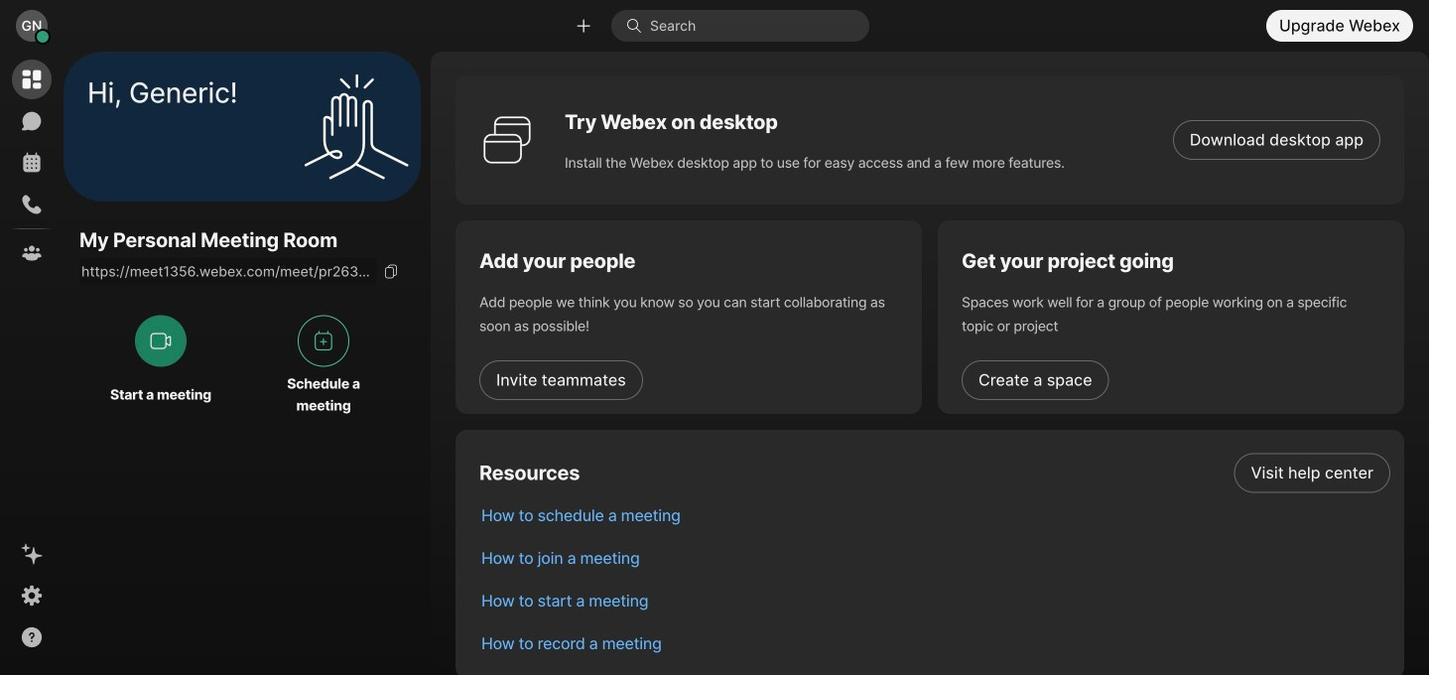 Task type: vqa. For each thing, say whether or not it's contained in the screenshot.
second list item
yes



Task type: locate. For each thing, give the bounding box(es) containing it.
4 list item from the top
[[466, 580, 1405, 623]]

list item
[[466, 452, 1405, 494], [466, 494, 1405, 537], [466, 537, 1405, 580], [466, 580, 1405, 623], [466, 623, 1405, 665]]

navigation
[[0, 52, 64, 675]]

None text field
[[79, 257, 377, 285]]

1 list item from the top
[[466, 452, 1405, 494]]

two hands high fiving image
[[297, 67, 416, 186]]



Task type: describe. For each thing, give the bounding box(es) containing it.
5 list item from the top
[[466, 623, 1405, 665]]

2 list item from the top
[[466, 494, 1405, 537]]

webex tab list
[[12, 60, 52, 273]]

3 list item from the top
[[466, 537, 1405, 580]]



